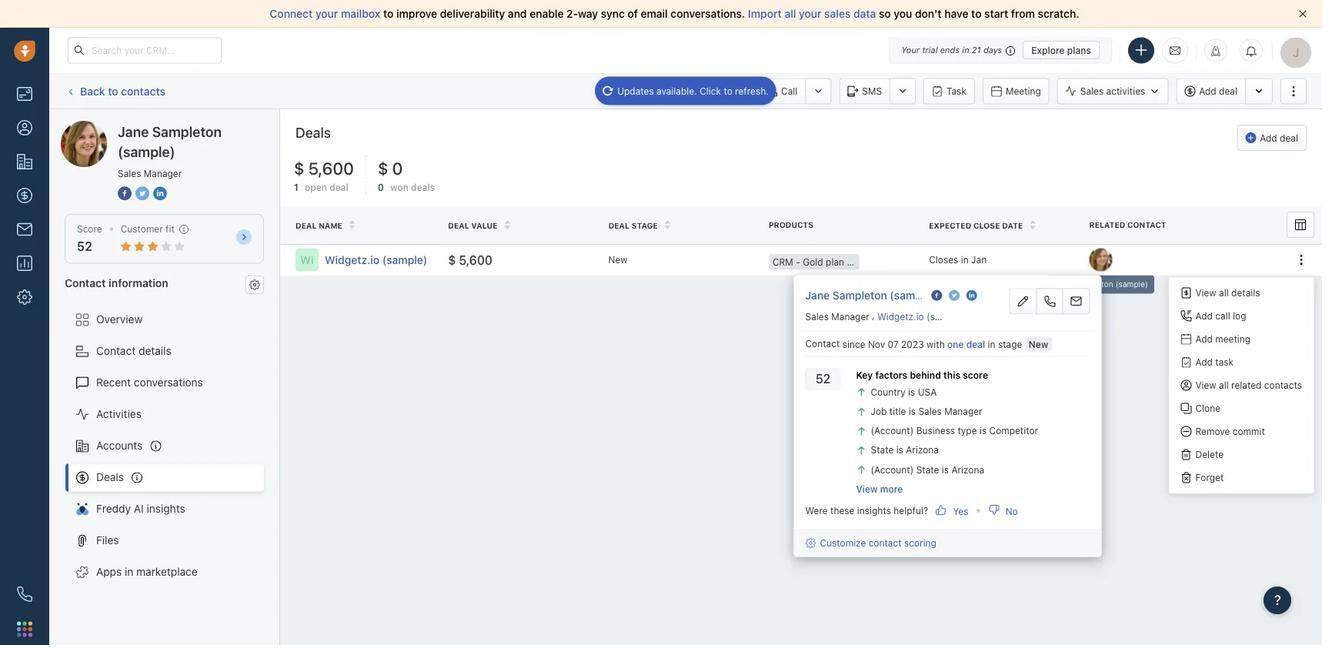 Task type: describe. For each thing, give the bounding box(es) containing it.
sales manager
[[118, 168, 182, 179]]

facebook circled image for right twitter circled image
[[932, 289, 943, 302]]

call link
[[758, 78, 806, 104]]

contact for customize
[[869, 538, 902, 549]]

insights for these
[[858, 505, 892, 516]]

1 vertical spatial add deal button
[[1238, 125, 1307, 151]]

(account) for (account) state is arizona
[[871, 464, 914, 475]]

fit
[[166, 224, 175, 234]]

call
[[782, 86, 798, 97]]

task
[[1216, 357, 1234, 368]]

import all your sales data link
[[748, 7, 879, 20]]

0 horizontal spatial jane sampleton (sample) link
[[806, 289, 935, 302]]

sales for sales manager
[[118, 168, 141, 179]]

activities
[[96, 408, 142, 420]]

with
[[927, 339, 945, 350]]

0 horizontal spatial details
[[139, 345, 172, 357]]

score 52
[[77, 224, 102, 254]]

recent conversations
[[96, 376, 203, 389]]

email image
[[1170, 44, 1181, 57]]

email button
[[696, 78, 751, 104]]

0 vertical spatial new
[[609, 255, 628, 265]]

2 vertical spatial manager
[[945, 406, 983, 417]]

gold
[[803, 256, 824, 267]]

0 vertical spatial add deal
[[1200, 86, 1238, 97]]

deal value
[[448, 221, 498, 230]]

overview
[[96, 313, 143, 326]]

closes
[[930, 255, 959, 265]]

jan
[[972, 255, 987, 265]]

have
[[945, 7, 969, 20]]

job
[[871, 406, 887, 417]]

to inside updates available. click to refresh. "link"
[[724, 85, 733, 96]]

customize contact scoring link
[[806, 537, 937, 550]]

task
[[947, 86, 967, 97]]

updates available. click to refresh.
[[618, 85, 769, 96]]

5,600 for $ 5,600 1 open deal
[[308, 158, 354, 178]]

0 vertical spatial widgetz.io
[[325, 253, 380, 266]]

scoring
[[905, 538, 937, 549]]

sync
[[601, 7, 625, 20]]

1 horizontal spatial twitter circled image
[[949, 289, 960, 302]]

no
[[1006, 506, 1019, 517]]

1 your from the left
[[316, 7, 338, 20]]

remove
[[1196, 426, 1231, 437]]

connect your mailbox link
[[270, 7, 383, 20]]

add task
[[1196, 357, 1234, 368]]

deal for deal name
[[296, 221, 317, 230]]

sales down usa
[[919, 406, 942, 417]]

ends
[[941, 45, 960, 55]]

contact information
[[65, 276, 168, 289]]

expected
[[930, 221, 972, 230]]

jane sampleton (sample) tooltip
[[1048, 275, 1155, 298]]

is right type
[[980, 425, 987, 436]]

1 vertical spatial arizona
[[952, 464, 985, 475]]

linkedin circled image for right twitter circled image
[[967, 289, 978, 302]]

1 horizontal spatial widgetz.io (sample) link
[[878, 311, 965, 322]]

refresh.
[[735, 85, 769, 96]]

scratch.
[[1038, 7, 1080, 20]]

5,600 for $ 5,600
[[459, 252, 493, 267]]

contact for contact details
[[96, 345, 136, 357]]

1 horizontal spatial 0
[[392, 158, 403, 178]]

task button
[[924, 78, 975, 104]]

0 vertical spatial all
[[785, 7, 796, 20]]

1 horizontal spatial contacts
[[1265, 380, 1303, 391]]

new inside 'contact since nov 07 2023  with one deal in stage new'
[[1029, 339, 1049, 350]]

deal name
[[296, 221, 343, 230]]

insights for ai
[[147, 502, 185, 515]]

enable
[[530, 7, 564, 20]]

related
[[1232, 380, 1262, 391]]

view more
[[857, 484, 903, 495]]

email
[[641, 7, 668, 20]]

key factors behind this score
[[857, 370, 989, 380]]

0 horizontal spatial arizona
[[906, 445, 939, 456]]

days
[[984, 45, 1003, 55]]

manager for sales manager
[[144, 168, 182, 179]]

were these insights helpful?
[[806, 505, 929, 516]]

back
[[80, 85, 105, 97]]

(account) for (account) business type is competitor
[[871, 425, 914, 436]]

usa
[[918, 387, 937, 397]]

sms
[[863, 86, 882, 97]]

phone image
[[17, 587, 32, 602]]

sales activities
[[1081, 86, 1146, 97]]

forget
[[1196, 472, 1225, 483]]

1 vertical spatial 52
[[816, 372, 831, 386]]

1 vertical spatial add deal
[[1261, 132, 1299, 143]]

of
[[628, 7, 638, 20]]

meeting
[[1216, 334, 1251, 345]]

business
[[917, 425, 956, 436]]

back to contacts link
[[65, 79, 166, 103]]

explore
[[1032, 45, 1065, 55]]

phone element
[[9, 579, 40, 610]]

mng settings image
[[249, 279, 260, 290]]

0 vertical spatial add deal button
[[1177, 78, 1246, 104]]

$ 0 0 won deals
[[378, 158, 435, 193]]

meeting button
[[983, 78, 1050, 104]]

sales
[[825, 7, 851, 20]]

connect your mailbox to improve deliverability and enable 2-way sync of email conversations. import all your sales data so you don't have to start from scratch.
[[270, 7, 1080, 20]]

type
[[958, 425, 978, 436]]

one
[[948, 339, 964, 350]]

explore plans link
[[1023, 41, 1100, 59]]

0 vertical spatial widgetz.io (sample) link
[[325, 252, 433, 268]]

0 horizontal spatial state
[[871, 445, 894, 456]]

to left 'start'
[[972, 7, 982, 20]]

21
[[972, 45, 982, 55]]

crm
[[773, 256, 794, 267]]

is up (account) state is arizona
[[897, 445, 904, 456]]

so
[[879, 7, 891, 20]]

add call log
[[1196, 311, 1247, 321]]

country is usa
[[871, 387, 937, 397]]

in inside 'contact since nov 07 2023  with one deal in stage new'
[[988, 339, 996, 350]]

click
[[700, 85, 721, 96]]

conversations
[[134, 376, 203, 389]]

(sample) inside sales manager , widgetz.io (sample)
[[927, 311, 965, 322]]

commit
[[1233, 426, 1266, 437]]

widgetz.io (sample)
[[325, 253, 428, 266]]

view for view more
[[857, 484, 878, 495]]

manager for sales manager , widgetz.io (sample)
[[832, 311, 870, 322]]

sampleton down back to contacts
[[118, 121, 171, 133]]

yes
[[954, 506, 969, 517]]

won
[[390, 182, 409, 193]]

$ for $ 0
[[378, 158, 389, 178]]

$ 5,600 1 open deal
[[294, 158, 354, 193]]

way
[[578, 7, 598, 20]]

sales for sales activities
[[1081, 86, 1104, 97]]

and
[[508, 7, 527, 20]]



Task type: vqa. For each thing, say whether or not it's contained in the screenshot.
1
yes



Task type: locate. For each thing, give the bounding box(es) containing it.
0 horizontal spatial 5,600
[[308, 158, 354, 178]]

sales manager , widgetz.io (sample)
[[806, 310, 965, 322]]

0 horizontal spatial deals
[[96, 471, 124, 484]]

state down job
[[871, 445, 894, 456]]

0 horizontal spatial manager
[[144, 168, 182, 179]]

email
[[719, 86, 742, 97]]

jane sampleton (sample) link down related
[[1048, 248, 1155, 298]]

open
[[305, 182, 327, 193]]

0 horizontal spatial new
[[609, 255, 628, 265]]

1 vertical spatial (account)
[[871, 464, 914, 475]]

arizona
[[906, 445, 939, 456], [952, 464, 985, 475]]

add meeting
[[1196, 334, 1251, 345]]

more
[[881, 484, 903, 495]]

1 horizontal spatial facebook circled image
[[932, 289, 943, 302]]

1 horizontal spatial $
[[378, 158, 389, 178]]

deals up "$ 5,600 1 open deal"
[[296, 124, 331, 141]]

crm - gold plan monthly (sample) closes in jan
[[773, 255, 987, 267]]

since
[[843, 339, 866, 350]]

facebook circled image down closes
[[932, 289, 943, 302]]

call button
[[758, 78, 806, 104]]

sales for sales manager , widgetz.io (sample)
[[806, 311, 829, 322]]

deal for deal value
[[448, 221, 469, 230]]

1 horizontal spatial stage
[[999, 339, 1023, 350]]

2 horizontal spatial $
[[448, 252, 456, 267]]

0 horizontal spatial facebook circled image
[[118, 185, 132, 201]]

52 inside the score 52
[[77, 239, 92, 254]]

job title is sales manager
[[871, 406, 983, 417]]

new right one deal link
[[1029, 339, 1049, 350]]

is down "(account) business type is competitor"
[[942, 464, 949, 475]]

view up the were these insights helpful?
[[857, 484, 878, 495]]

add
[[1200, 86, 1217, 97], [1261, 132, 1278, 143], [1196, 311, 1213, 321], [1196, 334, 1213, 345], [1196, 357, 1213, 368]]

view all related contacts
[[1196, 380, 1303, 391]]

linkedin circled image down jan
[[967, 289, 978, 302]]

score
[[77, 224, 102, 234]]

linkedin circled image
[[153, 185, 167, 201], [967, 289, 978, 302]]

0 vertical spatial state
[[871, 445, 894, 456]]

is right title on the bottom of the page
[[909, 406, 916, 417]]

in left jan
[[961, 255, 969, 265]]

$ inside "$ 5,600 1 open deal"
[[294, 158, 305, 178]]

1 vertical spatial details
[[139, 345, 172, 357]]

1 vertical spatial twitter circled image
[[949, 289, 960, 302]]

0 horizontal spatial contact
[[869, 538, 902, 549]]

0 horizontal spatial insights
[[147, 502, 185, 515]]

52 left key
[[816, 372, 831, 386]]

information
[[109, 276, 168, 289]]

contact up recent on the bottom of page
[[96, 345, 136, 357]]

view
[[1196, 288, 1217, 298], [1196, 380, 1217, 391], [857, 484, 878, 495]]

in right apps
[[125, 566, 133, 578]]

widgetz.io inside sales manager , widgetz.io (sample)
[[878, 311, 925, 322]]

import
[[748, 7, 782, 20]]

facebook circled image for the left twitter circled image
[[118, 185, 132, 201]]

trial
[[923, 45, 938, 55]]

0 horizontal spatial deal
[[296, 221, 317, 230]]

state
[[871, 445, 894, 456], [917, 464, 940, 475]]

contact since nov 07 2023  with one deal in stage new
[[806, 338, 1049, 350]]

0 vertical spatial linkedin circled image
[[153, 185, 167, 201]]

call
[[1216, 311, 1231, 321]]

Search your CRM... text field
[[68, 37, 222, 64]]

is
[[909, 387, 916, 397], [909, 406, 916, 417], [980, 425, 987, 436], [897, 445, 904, 456], [942, 464, 949, 475]]

sales up customer at the left of the page
[[118, 168, 141, 179]]

jane sampleton (sample) link
[[1048, 248, 1155, 298], [806, 289, 935, 302]]

to
[[383, 7, 394, 20], [972, 7, 982, 20], [108, 85, 118, 97], [724, 85, 733, 96]]

0 vertical spatial 5,600
[[308, 158, 354, 178]]

0 vertical spatial facebook circled image
[[118, 185, 132, 201]]

sampleton inside tooltip
[[1074, 280, 1114, 289]]

customer fit
[[121, 224, 175, 234]]

jane inside tooltip
[[1054, 280, 1072, 289]]

to right click
[[724, 85, 733, 96]]

contact details
[[96, 345, 172, 357]]

yes link
[[954, 506, 969, 517]]

meeting
[[1006, 86, 1042, 97]]

view all details link
[[1170, 281, 1314, 305]]

52 button
[[77, 239, 92, 254]]

linkedin circled image down sales manager
[[153, 185, 167, 201]]

1 vertical spatial contact
[[869, 538, 902, 549]]

contacts right related on the right bottom of the page
[[1265, 380, 1303, 391]]

sampleton up sales manager
[[152, 123, 222, 140]]

0 horizontal spatial widgetz.io (sample) link
[[325, 252, 433, 268]]

1
[[294, 182, 299, 193]]

$ up 1
[[294, 158, 305, 178]]

0 vertical spatial arizona
[[906, 445, 939, 456]]

1 deal from the left
[[296, 221, 317, 230]]

all left related on the right bottom of the page
[[1220, 380, 1229, 391]]

to inside back to contacts link
[[108, 85, 118, 97]]

apps
[[96, 566, 122, 578]]

2023
[[902, 339, 925, 350]]

0 left won
[[378, 182, 384, 193]]

1 horizontal spatial 5,600
[[459, 252, 493, 267]]

sales left activities
[[1081, 86, 1104, 97]]

freshworks switcher image
[[17, 622, 32, 637]]

0 vertical spatial details
[[1232, 288, 1261, 298]]

$ down deal value
[[448, 252, 456, 267]]

log
[[1234, 311, 1247, 321]]

insights down 'view more'
[[858, 505, 892, 516]]

1 vertical spatial deals
[[96, 471, 124, 484]]

arizona up (account) state is arizona
[[906, 445, 939, 456]]

52
[[77, 239, 92, 254], [816, 372, 831, 386]]

close image
[[1300, 10, 1307, 18]]

1 horizontal spatial deals
[[296, 124, 331, 141]]

details up log
[[1232, 288, 1261, 298]]

contact left the since
[[806, 338, 840, 349]]

deals up freddy
[[96, 471, 124, 484]]

sales down gold
[[806, 311, 829, 322]]

insights right ai
[[147, 502, 185, 515]]

1 horizontal spatial deal
[[448, 221, 469, 230]]

in up score
[[988, 339, 996, 350]]

1 vertical spatial linkedin circled image
[[967, 289, 978, 302]]

wi
[[301, 253, 314, 266]]

manager up type
[[945, 406, 983, 417]]

explore plans
[[1032, 45, 1092, 55]]

your left sales
[[799, 7, 822, 20]]

1 vertical spatial new
[[1029, 339, 1049, 350]]

0 horizontal spatial twitter circled image
[[136, 185, 149, 201]]

to right back
[[108, 85, 118, 97]]

1 horizontal spatial details
[[1232, 288, 1261, 298]]

0 vertical spatial stage
[[632, 221, 658, 230]]

1 vertical spatial all
[[1220, 288, 1229, 298]]

twitter circled image down closes
[[949, 289, 960, 302]]

in inside crm - gold plan monthly (sample) closes in jan
[[961, 255, 969, 265]]

0 vertical spatial deals
[[296, 124, 331, 141]]

07
[[888, 339, 899, 350]]

factors
[[876, 370, 908, 380]]

1 horizontal spatial insights
[[858, 505, 892, 516]]

1 vertical spatial 0
[[378, 182, 384, 193]]

1 horizontal spatial linkedin circled image
[[967, 289, 978, 302]]

jane sampleton (sample) link up the ,
[[806, 289, 935, 302]]

contact left scoring
[[869, 538, 902, 549]]

all for view all details
[[1220, 288, 1229, 298]]

1 vertical spatial facebook circled image
[[932, 289, 943, 302]]

2 your from the left
[[799, 7, 822, 20]]

sampleton up the ,
[[833, 289, 888, 302]]

close
[[974, 221, 1001, 230]]

twitter circled image
[[136, 185, 149, 201], [949, 289, 960, 302]]

sales inside sales manager , widgetz.io (sample)
[[806, 311, 829, 322]]

deal inside "$ 5,600 1 open deal"
[[330, 182, 349, 193]]

details up recent conversations
[[139, 345, 172, 357]]

2 horizontal spatial deal
[[609, 221, 630, 230]]

arizona down type
[[952, 464, 985, 475]]

updates available. click to refresh. link
[[595, 77, 777, 105]]

2 vertical spatial view
[[857, 484, 878, 495]]

1 vertical spatial manager
[[832, 311, 870, 322]]

view up add call log
[[1196, 288, 1217, 298]]

1 vertical spatial stage
[[999, 339, 1023, 350]]

customer
[[121, 224, 163, 234]]

1 (account) from the top
[[871, 425, 914, 436]]

1 horizontal spatial 52
[[816, 372, 831, 386]]

0 vertical spatial 0
[[392, 158, 403, 178]]

52 down score
[[77, 239, 92, 254]]

1 horizontal spatial manager
[[832, 311, 870, 322]]

view all details
[[1196, 288, 1261, 298]]

view for view all related contacts
[[1196, 380, 1217, 391]]

sampleton down related
[[1074, 280, 1114, 289]]

2 vertical spatial all
[[1220, 380, 1229, 391]]

(account) up more
[[871, 464, 914, 475]]

deal inside 'contact since nov 07 2023  with one deal in stage new'
[[967, 339, 986, 350]]

0 horizontal spatial your
[[316, 7, 338, 20]]

5,600 up "open"
[[308, 158, 354, 178]]

marketplace
[[136, 566, 198, 578]]

5,600 down deal value
[[459, 252, 493, 267]]

were
[[806, 505, 828, 516]]

$ for $ 5,600
[[294, 158, 305, 178]]

(sample) inside crm - gold plan monthly (sample) closes in jan
[[885, 256, 923, 267]]

1 vertical spatial widgetz.io (sample) link
[[878, 311, 965, 322]]

0 horizontal spatial $
[[294, 158, 305, 178]]

1 horizontal spatial arizona
[[952, 464, 985, 475]]

stage
[[632, 221, 658, 230], [999, 339, 1023, 350]]

date
[[1003, 221, 1023, 230]]

0 horizontal spatial add deal
[[1200, 86, 1238, 97]]

widgetz.io down name
[[325, 253, 380, 266]]

0 vertical spatial (account)
[[871, 425, 914, 436]]

0 vertical spatial manager
[[144, 168, 182, 179]]

1 horizontal spatial widgetz.io
[[878, 311, 925, 322]]

accounts
[[96, 439, 143, 452]]

manager up the fit
[[144, 168, 182, 179]]

1 horizontal spatial new
[[1029, 339, 1049, 350]]

title
[[890, 406, 907, 417]]

0 vertical spatial contacts
[[121, 85, 166, 97]]

contact right related
[[1128, 220, 1167, 229]]

$ right "$ 5,600 1 open deal"
[[378, 158, 389, 178]]

to right mailbox
[[383, 7, 394, 20]]

1 horizontal spatial your
[[799, 7, 822, 20]]

1 horizontal spatial state
[[917, 464, 940, 475]]

jane sampleton (sample)
[[92, 121, 218, 133], [118, 123, 222, 160], [1054, 280, 1149, 289], [806, 289, 935, 302]]

0 vertical spatial contact
[[1128, 220, 1167, 229]]

manager left the ,
[[832, 311, 870, 322]]

0 vertical spatial twitter circled image
[[136, 185, 149, 201]]

0 horizontal spatial contacts
[[121, 85, 166, 97]]

mailbox
[[341, 7, 381, 20]]

widgetz.io (sample) link up 'contact since nov 07 2023  with one deal in stage new'
[[878, 311, 965, 322]]

plan
[[826, 256, 845, 267]]

deals
[[296, 124, 331, 141], [96, 471, 124, 484]]

twitter circled image down sales manager
[[136, 185, 149, 201]]

you
[[894, 7, 913, 20]]

0 horizontal spatial widgetz.io
[[325, 253, 380, 266]]

no link
[[1006, 506, 1019, 517]]

related contact
[[1090, 220, 1167, 229]]

(account) down title on the bottom of the page
[[871, 425, 914, 436]]

1 horizontal spatial jane sampleton (sample) link
[[1048, 248, 1155, 298]]

manager
[[144, 168, 182, 179], [832, 311, 870, 322], [945, 406, 983, 417]]

widgetz.io (sample) link down name
[[325, 252, 433, 268]]

$ 5,600
[[448, 252, 493, 267]]

view for view all details
[[1196, 288, 1217, 298]]

new down deal stage
[[609, 255, 628, 265]]

2 horizontal spatial manager
[[945, 406, 983, 417]]

contact for contact information
[[65, 276, 106, 289]]

5,600
[[308, 158, 354, 178], [459, 252, 493, 267]]

deal stage
[[609, 221, 658, 230]]

contact for contact since nov 07 2023  with one deal in stage new
[[806, 338, 840, 349]]

data
[[854, 7, 877, 20]]

clone
[[1196, 403, 1221, 414]]

facebook circled image
[[118, 185, 132, 201], [932, 289, 943, 302]]

deals
[[411, 182, 435, 193]]

conversations.
[[671, 7, 746, 20]]

key
[[857, 370, 873, 380]]

1 vertical spatial widgetz.io
[[878, 311, 925, 322]]

0 horizontal spatial 0
[[378, 182, 384, 193]]

ai
[[134, 502, 144, 515]]

manager inside sales manager , widgetz.io (sample)
[[832, 311, 870, 322]]

view inside view all details link
[[1196, 288, 1217, 298]]

this
[[944, 370, 961, 380]]

widgetz.io right the ,
[[878, 311, 925, 322]]

contact down 52 button in the top of the page
[[65, 276, 106, 289]]

is left usa
[[909, 387, 916, 397]]

state down state is arizona
[[917, 464, 940, 475]]

plans
[[1068, 45, 1092, 55]]

details
[[1232, 288, 1261, 298], [139, 345, 172, 357]]

(sample) inside tooltip
[[1116, 280, 1149, 289]]

0 horizontal spatial stage
[[632, 221, 658, 230]]

contact for related
[[1128, 220, 1167, 229]]

view up clone
[[1196, 380, 1217, 391]]

apps in marketplace
[[96, 566, 198, 578]]

activities
[[1107, 86, 1146, 97]]

2 (account) from the top
[[871, 464, 914, 475]]

1 vertical spatial 5,600
[[459, 252, 493, 267]]

products
[[769, 220, 814, 229]]

1 horizontal spatial add deal
[[1261, 132, 1299, 143]]

1 vertical spatial view
[[1196, 380, 1217, 391]]

0 up won
[[392, 158, 403, 178]]

1 vertical spatial state
[[917, 464, 940, 475]]

$ inside $ 0 0 won deals
[[378, 158, 389, 178]]

one deal link
[[948, 339, 988, 350]]

3 deal from the left
[[609, 221, 630, 230]]

contacts down search your crm... text field
[[121, 85, 166, 97]]

facebook circled image down sales manager
[[118, 185, 132, 201]]

all right import
[[785, 7, 796, 20]]

0 horizontal spatial linkedin circled image
[[153, 185, 167, 201]]

your left mailbox
[[316, 7, 338, 20]]

your trial ends in 21 days
[[902, 45, 1003, 55]]

new
[[609, 255, 628, 265], [1029, 339, 1049, 350]]

2 deal from the left
[[448, 221, 469, 230]]

all up call
[[1220, 288, 1229, 298]]

(account) business type is competitor
[[871, 425, 1039, 436]]

related
[[1090, 220, 1126, 229]]

linkedin circled image for the left twitter circled image
[[153, 185, 167, 201]]

5,600 inside "$ 5,600 1 open deal"
[[308, 158, 354, 178]]

0 vertical spatial view
[[1196, 288, 1217, 298]]

1 horizontal spatial contact
[[1128, 220, 1167, 229]]

name
[[319, 221, 343, 230]]

in left 21
[[963, 45, 970, 55]]

all for view all related contacts
[[1220, 380, 1229, 391]]

0 horizontal spatial 52
[[77, 239, 92, 254]]

contact inside 'contact since nov 07 2023  with one deal in stage new'
[[806, 338, 840, 349]]

stage inside 'contact since nov 07 2023  with one deal in stage new'
[[999, 339, 1023, 350]]

start
[[985, 7, 1009, 20]]

jane sampleton (sample) inside tooltip
[[1054, 280, 1149, 289]]

0 vertical spatial 52
[[77, 239, 92, 254]]

deal for deal stage
[[609, 221, 630, 230]]

1 vertical spatial contacts
[[1265, 380, 1303, 391]]

from
[[1012, 7, 1036, 20]]



